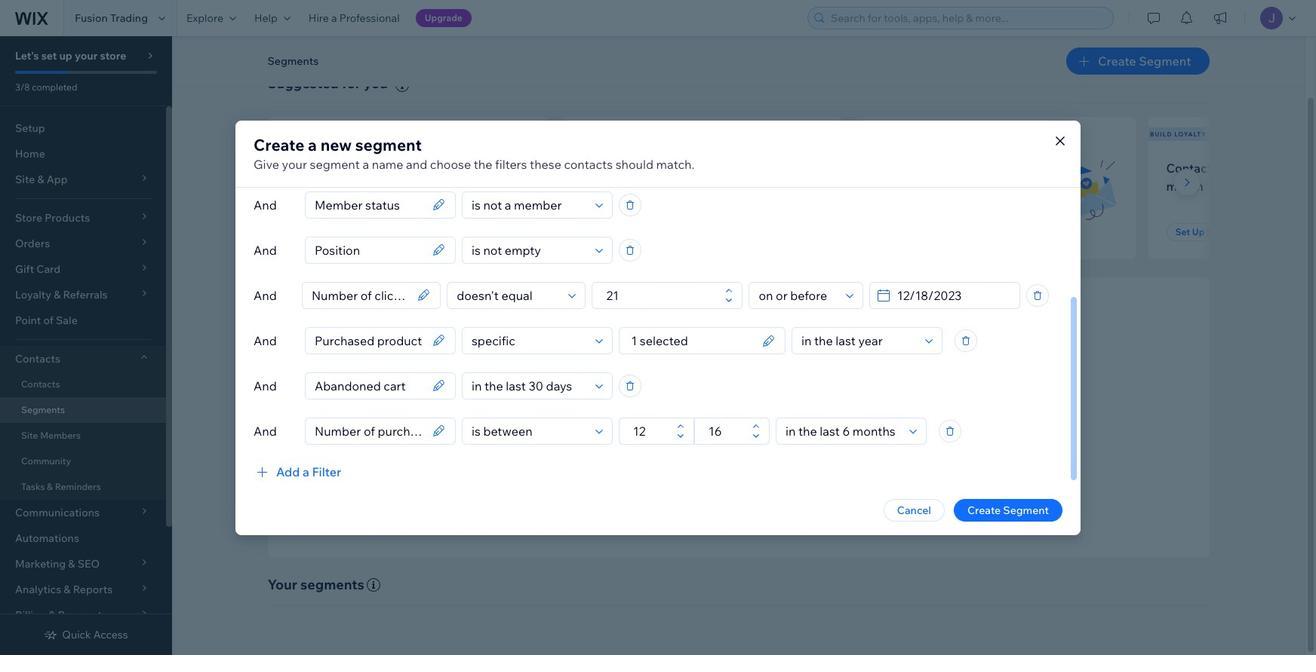 Task type: locate. For each thing, give the bounding box(es) containing it.
set up segment button down contacts with a birthday th
[[1166, 223, 1255, 242]]

1 horizontal spatial set up segment
[[588, 226, 659, 238]]

subscribers down suggested
[[288, 130, 340, 138]]

0 horizontal spatial who
[[366, 161, 390, 176]]

you
[[364, 75, 388, 92]]

contacts down contacts dropdown button
[[21, 379, 60, 390]]

6 and from the top
[[254, 424, 277, 439]]

2 horizontal spatial up
[[1192, 226, 1205, 238]]

and down automatically
[[834, 447, 853, 461]]

should
[[616, 157, 654, 172]]

segment down new
[[310, 157, 360, 172]]

home link
[[0, 141, 166, 167]]

target
[[738, 404, 778, 422]]

3/8
[[15, 82, 30, 93]]

list
[[265, 117, 1316, 260]]

and up mailing
[[406, 157, 427, 172]]

0 horizontal spatial up
[[312, 226, 324, 238]]

Select options field
[[624, 328, 758, 354]]

professional
[[339, 11, 400, 25]]

upgrade
[[425, 12, 463, 23]]

segment
[[1139, 54, 1191, 69], [326, 226, 366, 238], [620, 226, 659, 238], [1207, 226, 1246, 238], [1003, 504, 1049, 517]]

filter
[[312, 465, 341, 480]]

&
[[47, 481, 53, 493]]

help
[[254, 11, 278, 25]]

0 horizontal spatial set
[[295, 226, 310, 238]]

2 horizontal spatial contacts
[[714, 427, 757, 441]]

0 horizontal spatial and
[[406, 157, 427, 172]]

set up segment button down the made
[[579, 223, 668, 242]]

1 vertical spatial subscribers
[[945, 161, 1012, 176]]

0 horizontal spatial subscribers
[[288, 130, 340, 138]]

subscribers
[[288, 130, 340, 138], [945, 161, 1012, 176]]

contacts inside new contacts who recently subscribed to your mailing list
[[314, 161, 363, 176]]

access
[[93, 629, 128, 642]]

up down subscribed
[[312, 226, 324, 238]]

2 vertical spatial contacts
[[21, 379, 60, 390]]

who up campaign
[[1014, 161, 1038, 176]]

point of sale
[[15, 314, 78, 328]]

up
[[59, 49, 72, 63]]

contacts down point of sale
[[15, 352, 60, 366]]

to inside new contacts who recently subscribed to your mailing list
[[352, 179, 364, 194]]

1 vertical spatial create segment button
[[954, 499, 1063, 522]]

new
[[320, 135, 352, 154]]

1 vertical spatial email
[[682, 447, 709, 461]]

subscribers inside active email subscribers who clicked on your campaign
[[945, 161, 1012, 176]]

12/18/2023 field
[[893, 283, 1015, 308]]

haven't
[[579, 179, 621, 194]]

the left filters
[[474, 157, 492, 172]]

0 vertical spatial create segment
[[1098, 54, 1191, 69]]

1 horizontal spatial contacts
[[564, 157, 613, 172]]

community
[[21, 456, 71, 467]]

0 vertical spatial new
[[269, 130, 286, 138]]

suggested
[[268, 75, 339, 92]]

add a filter button
[[254, 463, 341, 481]]

to left drive
[[767, 447, 778, 461]]

0 vertical spatial contacts
[[1166, 161, 1218, 176]]

email up the on
[[912, 161, 942, 176]]

up down haven't
[[605, 226, 618, 238]]

build
[[1150, 130, 1172, 138]]

segments
[[268, 54, 319, 68], [21, 405, 65, 416]]

hire a professional link
[[299, 0, 409, 36]]

1 horizontal spatial the
[[680, 404, 702, 422]]

set up segment down the made
[[588, 226, 659, 238]]

Choose a condition field
[[467, 237, 591, 263], [452, 283, 564, 308], [467, 328, 591, 354], [467, 373, 591, 399], [467, 418, 591, 444]]

create inside reach the right target audience create specific groups of contacts that update automatically send personalized email campaigns to drive sales and build trust
[[588, 427, 622, 441]]

subscribers up campaign
[[945, 161, 1012, 176]]

1 horizontal spatial subscribers
[[945, 161, 1012, 176]]

who inside new contacts who recently subscribed to your mailing list
[[366, 161, 390, 176]]

customers
[[633, 161, 693, 176]]

1 vertical spatial the
[[680, 404, 702, 422]]

0 vertical spatial segments
[[268, 54, 319, 68]]

3/8 completed
[[15, 82, 77, 93]]

0 horizontal spatial segments
[[21, 405, 65, 416]]

contacts
[[1166, 161, 1218, 176], [15, 352, 60, 366], [21, 379, 60, 390]]

Select an option field
[[467, 192, 591, 218], [754, 283, 841, 308], [797, 328, 921, 354], [781, 418, 905, 444]]

set up segment down contacts with a birthday th
[[1175, 226, 1246, 238]]

add
[[276, 465, 300, 480]]

the up groups at the bottom right
[[680, 404, 702, 422]]

up
[[312, 226, 324, 238], [605, 226, 618, 238], [1192, 226, 1205, 238]]

contacts for contacts dropdown button
[[15, 352, 60, 366]]

segments for segments "button"
[[268, 54, 319, 68]]

2 and from the top
[[254, 243, 277, 258]]

2 up from the left
[[605, 226, 618, 238]]

2 horizontal spatial set up segment button
[[1166, 223, 1255, 242]]

a
[[331, 11, 337, 25], [308, 135, 317, 154], [363, 157, 369, 172], [1248, 161, 1255, 176], [658, 179, 665, 194], [303, 465, 309, 480]]

explore
[[186, 11, 223, 25]]

audience
[[781, 404, 839, 422]]

contacts inside create a new segment give your segment a name and choose the filters these contacts should match.
[[564, 157, 613, 172]]

0 horizontal spatial of
[[43, 314, 54, 328]]

hire
[[309, 11, 329, 25]]

site members
[[21, 430, 81, 441]]

1 horizontal spatial to
[[767, 447, 778, 461]]

help button
[[245, 0, 299, 36]]

1 horizontal spatial email
[[912, 161, 942, 176]]

3 who from the left
[[1014, 161, 1038, 176]]

your
[[75, 49, 98, 63], [282, 157, 307, 172], [366, 179, 392, 194], [933, 179, 959, 194]]

0 horizontal spatial to
[[352, 179, 364, 194]]

1 who from the left
[[366, 161, 390, 176]]

who for purchase
[[695, 161, 719, 176]]

2 set from the left
[[588, 226, 603, 238]]

contacts inside contacts link
[[21, 379, 60, 390]]

3 up from the left
[[1192, 226, 1205, 238]]

create
[[1098, 54, 1136, 69], [254, 135, 304, 154], [588, 427, 622, 441], [967, 504, 1001, 517]]

1 set up segment button from the left
[[286, 223, 375, 242]]

up for made
[[605, 226, 618, 238]]

0 horizontal spatial the
[[474, 157, 492, 172]]

reach
[[638, 404, 677, 422]]

who up purchase
[[695, 161, 719, 176]]

segments button
[[260, 50, 326, 72]]

new for new contacts who recently subscribed to your mailing list
[[286, 161, 311, 176]]

of left sale
[[43, 314, 54, 328]]

your right up
[[75, 49, 98, 63]]

0 horizontal spatial contacts
[[314, 161, 363, 176]]

0 vertical spatial create segment button
[[1066, 48, 1209, 75]]

automatically
[[819, 427, 885, 441]]

1 vertical spatial to
[[767, 447, 778, 461]]

2 horizontal spatial set up segment
[[1175, 226, 1246, 238]]

To text field
[[704, 418, 748, 444]]

quick access
[[62, 629, 128, 642]]

who left recently
[[366, 161, 390, 176]]

a right add
[[303, 465, 309, 480]]

2 horizontal spatial set
[[1175, 226, 1190, 238]]

0 horizontal spatial create segment button
[[954, 499, 1063, 522]]

email down groups at the bottom right
[[682, 447, 709, 461]]

segments inside 'sidebar' element
[[21, 405, 65, 416]]

segments up suggested
[[268, 54, 319, 68]]

segment
[[355, 135, 422, 154], [310, 157, 360, 172]]

1 horizontal spatial and
[[834, 447, 853, 461]]

contacts up haven't
[[564, 157, 613, 172]]

1 horizontal spatial up
[[605, 226, 618, 238]]

specific
[[624, 427, 662, 441]]

potential
[[579, 161, 630, 176]]

segments inside "button"
[[268, 54, 319, 68]]

1 vertical spatial of
[[702, 427, 712, 441]]

1 horizontal spatial segments
[[268, 54, 319, 68]]

0 vertical spatial the
[[474, 157, 492, 172]]

1 horizontal spatial who
[[695, 161, 719, 176]]

0 vertical spatial to
[[352, 179, 364, 194]]

of
[[43, 314, 54, 328], [702, 427, 712, 441]]

new up subscribed
[[286, 161, 311, 176]]

match.
[[656, 157, 695, 172]]

point of sale link
[[0, 308, 166, 334]]

a right hire
[[331, 11, 337, 25]]

set
[[295, 226, 310, 238], [588, 226, 603, 238], [1175, 226, 1190, 238]]

automations link
[[0, 526, 166, 552]]

a right with
[[1248, 161, 1255, 176]]

1 vertical spatial segment
[[310, 157, 360, 172]]

1 vertical spatial new
[[286, 161, 311, 176]]

mailing
[[395, 179, 436, 194]]

segment up the name
[[355, 135, 422, 154]]

new inside new contacts who recently subscribed to your mailing list
[[286, 161, 311, 176]]

set up segment button
[[286, 223, 375, 242], [579, 223, 668, 242], [1166, 223, 1255, 242]]

1 horizontal spatial set
[[588, 226, 603, 238]]

1 vertical spatial and
[[834, 447, 853, 461]]

segments up the site members
[[21, 405, 65, 416]]

trust
[[882, 447, 906, 461]]

1 vertical spatial contacts
[[15, 352, 60, 366]]

who inside active email subscribers who clicked on your campaign
[[1014, 161, 1038, 176]]

2 horizontal spatial who
[[1014, 161, 1038, 176]]

new up give
[[269, 130, 286, 138]]

set up segment button down subscribed
[[286, 223, 375, 242]]

email
[[912, 161, 942, 176], [682, 447, 709, 461]]

name
[[372, 157, 403, 172]]

contacts down loyalty in the right of the page
[[1166, 161, 1218, 176]]

quick
[[62, 629, 91, 642]]

2 who from the left
[[695, 161, 719, 176]]

setup
[[15, 122, 45, 135]]

of down right at the right of page
[[702, 427, 712, 441]]

contacts
[[564, 157, 613, 172], [314, 161, 363, 176], [714, 427, 757, 441]]

to
[[352, 179, 364, 194], [767, 447, 778, 461]]

to right subscribed
[[352, 179, 364, 194]]

0 horizontal spatial set up segment button
[[286, 223, 375, 242]]

contacts link
[[0, 372, 166, 398]]

0 vertical spatial email
[[912, 161, 942, 176]]

1 up from the left
[[312, 226, 324, 238]]

up for subscribed
[[312, 226, 324, 238]]

personalized
[[617, 447, 680, 461]]

your right the on
[[933, 179, 959, 194]]

your down the name
[[366, 179, 392, 194]]

who inside the potential customers who haven't made a purchase yet
[[695, 161, 719, 176]]

a inside the add a filter button
[[303, 465, 309, 480]]

your right give
[[282, 157, 307, 172]]

store
[[100, 49, 126, 63]]

0 horizontal spatial email
[[682, 447, 709, 461]]

0 vertical spatial of
[[43, 314, 54, 328]]

drive
[[780, 447, 805, 461]]

1 horizontal spatial set up segment button
[[579, 223, 668, 242]]

1 vertical spatial segments
[[21, 405, 65, 416]]

up down contacts with a birthday th
[[1192, 226, 1205, 238]]

0 horizontal spatial set up segment
[[295, 226, 366, 238]]

Enter a number text field
[[602, 283, 721, 308]]

a inside contacts with a birthday th
[[1248, 161, 1255, 176]]

1 horizontal spatial create segment
[[1098, 54, 1191, 69]]

contacts down new
[[314, 161, 363, 176]]

contacts up campaigns at the bottom right
[[714, 427, 757, 441]]

1 vertical spatial create segment
[[967, 504, 1049, 517]]

create segment
[[1098, 54, 1191, 69], [967, 504, 1049, 517]]

1 set from the left
[[295, 226, 310, 238]]

None field
[[310, 192, 428, 218], [310, 237, 428, 263], [307, 283, 413, 308], [310, 328, 428, 354], [310, 373, 428, 399], [310, 418, 428, 444], [310, 192, 428, 218], [310, 237, 428, 263], [307, 283, 413, 308], [310, 328, 428, 354], [310, 373, 428, 399], [310, 418, 428, 444]]

4 and from the top
[[254, 333, 277, 348]]

made
[[623, 179, 655, 194]]

contacts inside contacts dropdown button
[[15, 352, 60, 366]]

a down customers
[[658, 179, 665, 194]]

set up segment down subscribed
[[295, 226, 366, 238]]

1 set up segment from the left
[[295, 226, 366, 238]]

3 set from the left
[[1175, 226, 1190, 238]]

filters
[[495, 157, 527, 172]]

0 vertical spatial and
[[406, 157, 427, 172]]

cancel
[[897, 504, 931, 517]]

2 set up segment button from the left
[[579, 223, 668, 242]]

that
[[759, 427, 779, 441]]

1 horizontal spatial create segment button
[[1066, 48, 1209, 75]]

create segment button for segments
[[1066, 48, 1209, 75]]

1 horizontal spatial of
[[702, 427, 712, 441]]

your inside active email subscribers who clicked on your campaign
[[933, 179, 959, 194]]

2 set up segment from the left
[[588, 226, 659, 238]]



Task type: describe. For each thing, give the bounding box(es) containing it.
create segment button for cancel
[[954, 499, 1063, 522]]

quick access button
[[44, 629, 128, 642]]

3 set up segment button from the left
[[1166, 223, 1255, 242]]

build loyalty
[[1150, 130, 1207, 138]]

birthday
[[1257, 161, 1305, 176]]

potential customers who haven't made a purchase yet
[[579, 161, 741, 194]]

and inside create a new segment give your segment a name and choose the filters these contacts should match.
[[406, 157, 427, 172]]

purchase
[[668, 179, 720, 194]]

new for new subscribers
[[269, 130, 286, 138]]

reminders
[[55, 481, 101, 493]]

set for new contacts who recently subscribed to your mailing list
[[295, 226, 310, 238]]

these
[[530, 157, 561, 172]]

active email subscribers who clicked on your campaign
[[873, 161, 1038, 194]]

5 and from the top
[[254, 378, 277, 394]]

point
[[15, 314, 41, 328]]

the inside create a new segment give your segment a name and choose the filters these contacts should match.
[[474, 157, 492, 172]]

of inside 'sidebar' element
[[43, 314, 54, 328]]

loyalty
[[1175, 130, 1207, 138]]

cancel button
[[884, 499, 945, 522]]

list containing new contacts who recently subscribed to your mailing list
[[265, 117, 1316, 260]]

let's set up your store
[[15, 49, 126, 63]]

create a new segment give your segment a name and choose the filters these contacts should match.
[[254, 135, 695, 172]]

contacts inside reach the right target audience create specific groups of contacts that update automatically send personalized email campaigns to drive sales and build trust
[[714, 427, 757, 441]]

set up segment for made
[[588, 226, 659, 238]]

tasks & reminders
[[21, 481, 101, 493]]

a inside the potential customers who haven't made a purchase yet
[[658, 179, 665, 194]]

create inside create a new segment give your segment a name and choose the filters these contacts should match.
[[254, 135, 304, 154]]

new subscribers
[[269, 130, 340, 138]]

set
[[41, 49, 57, 63]]

tasks & reminders link
[[0, 475, 166, 500]]

with
[[1221, 161, 1245, 176]]

who for your
[[366, 161, 390, 176]]

th
[[1308, 161, 1316, 176]]

list
[[439, 179, 456, 194]]

0 horizontal spatial create segment
[[967, 504, 1049, 517]]

campaigns
[[711, 447, 765, 461]]

fusion trading
[[75, 11, 148, 25]]

set up segment button for subscribed
[[286, 223, 375, 242]]

suggested for you
[[268, 75, 388, 92]]

fusion
[[75, 11, 108, 25]]

groups
[[664, 427, 699, 441]]

a left the name
[[363, 157, 369, 172]]

new contacts who recently subscribed to your mailing list
[[286, 161, 456, 194]]

recently
[[393, 161, 439, 176]]

a inside hire a professional link
[[331, 11, 337, 25]]

segments link
[[0, 398, 166, 423]]

to inside reach the right target audience create specific groups of contacts that update automatically send personalized email campaigns to drive sales and build trust
[[767, 447, 778, 461]]

Search for tools, apps, help & more... field
[[826, 8, 1109, 29]]

home
[[15, 147, 45, 161]]

your segments
[[268, 576, 364, 594]]

reach the right target audience create specific groups of contacts that update automatically send personalized email campaigns to drive sales and build trust
[[588, 404, 906, 461]]

yet
[[723, 179, 741, 194]]

a left new
[[308, 135, 317, 154]]

send
[[588, 447, 614, 461]]

let's
[[15, 49, 39, 63]]

email inside reach the right target audience create specific groups of contacts that update automatically send personalized email campaigns to drive sales and build trust
[[682, 447, 709, 461]]

update
[[781, 427, 816, 441]]

clicked
[[873, 179, 913, 194]]

your
[[268, 576, 297, 594]]

add a filter
[[276, 465, 341, 480]]

set up segment for subscribed
[[295, 226, 366, 238]]

the inside reach the right target audience create specific groups of contacts that update automatically send personalized email campaigns to drive sales and build trust
[[680, 404, 702, 422]]

hire a professional
[[309, 11, 400, 25]]

segments for segments link
[[21, 405, 65, 416]]

email inside active email subscribers who clicked on your campaign
[[912, 161, 942, 176]]

on
[[916, 179, 930, 194]]

1 and from the top
[[254, 197, 277, 212]]

sidebar element
[[0, 36, 172, 656]]

sales
[[807, 447, 832, 461]]

choose
[[430, 157, 471, 172]]

right
[[705, 404, 735, 422]]

upgrade button
[[416, 9, 472, 27]]

sale
[[56, 314, 78, 328]]

subscribed
[[286, 179, 349, 194]]

campaign
[[961, 179, 1017, 194]]

set up segment button for made
[[579, 223, 668, 242]]

of inside reach the right target audience create specific groups of contacts that update automatically send personalized email campaigns to drive sales and build trust
[[702, 427, 712, 441]]

tasks
[[21, 481, 45, 493]]

automations
[[15, 532, 79, 546]]

community link
[[0, 449, 166, 475]]

3 set up segment from the left
[[1175, 226, 1246, 238]]

for
[[342, 75, 361, 92]]

your inside create a new segment give your segment a name and choose the filters these contacts should match.
[[282, 157, 307, 172]]

0 vertical spatial subscribers
[[288, 130, 340, 138]]

site members link
[[0, 423, 166, 449]]

build
[[855, 447, 880, 461]]

3 and from the top
[[254, 288, 277, 303]]

segments
[[300, 576, 364, 594]]

trading
[[110, 11, 148, 25]]

set for potential customers who haven't made a purchase yet
[[588, 226, 603, 238]]

and inside reach the right target audience create specific groups of contacts that update automatically send personalized email campaigns to drive sales and build trust
[[834, 447, 853, 461]]

your inside 'sidebar' element
[[75, 49, 98, 63]]

contacts inside contacts with a birthday th
[[1166, 161, 1218, 176]]

site
[[21, 430, 38, 441]]

contacts for contacts link
[[21, 379, 60, 390]]

0 vertical spatial segment
[[355, 135, 422, 154]]

From text field
[[629, 418, 672, 444]]

contacts button
[[0, 346, 166, 372]]

completed
[[32, 82, 77, 93]]

your inside new contacts who recently subscribed to your mailing list
[[366, 179, 392, 194]]

setup link
[[0, 115, 166, 141]]

contacts with a birthday th
[[1166, 161, 1316, 194]]



